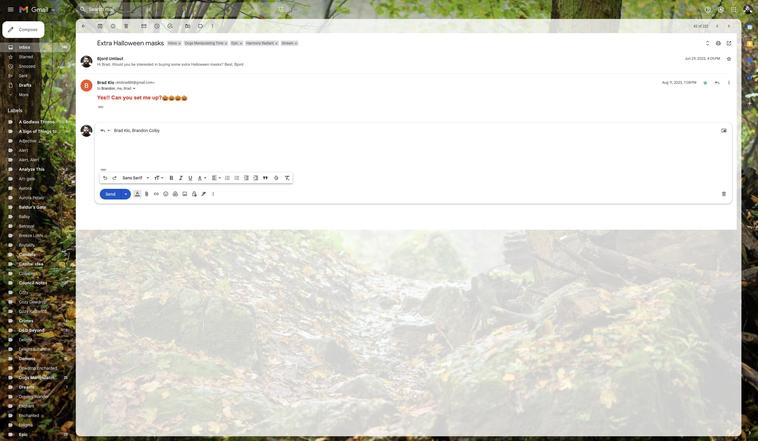 Task type: locate. For each thing, give the bounding box(es) containing it.
enchanted up dogs manipulating time link
[[37, 366, 57, 371]]

2 delight from the top
[[19, 347, 32, 352]]

demons
[[19, 356, 35, 362]]

aurora for aurora petals
[[19, 195, 32, 201]]

dogs right inbox "button"
[[185, 41, 193, 45]]

dewdrop down demons
[[19, 366, 36, 371]]

show trimmed content image
[[100, 168, 107, 171]]

aurora link
[[19, 186, 32, 191]]

0 vertical spatial manipulating
[[194, 41, 215, 45]]

0 horizontal spatial brad
[[97, 80, 107, 85]]

manipulating inside 'labels' navigation
[[30, 375, 57, 381]]

1 horizontal spatial to
[[97, 86, 100, 91]]

insert files using drive image
[[172, 191, 178, 197]]

advanced search options image
[[275, 3, 287, 15]]

23
[[64, 432, 68, 437]]

1 aurora from the top
[[19, 186, 32, 191]]

a
[[19, 119, 22, 125], [19, 129, 22, 134]]

klo for ,
[[124, 128, 130, 133]]

1 horizontal spatial alert
[[30, 157, 39, 163]]

remove formatting ‪(⌘\)‬ image
[[284, 175, 290, 181]]

21 for candela
[[64, 252, 68, 257]]

0 vertical spatial me
[[117, 86, 122, 91]]

, down <
[[115, 86, 116, 91]]

dreamy
[[19, 394, 33, 400]]

insert link ‪(⌘k)‬ image
[[153, 191, 159, 197]]

epic for epic 'link'
[[19, 432, 28, 437]]

aug
[[662, 80, 669, 85]]

0 horizontal spatial ,
[[115, 86, 116, 91]]

of inside 'labels' navigation
[[33, 129, 37, 134]]

formatting options toolbar
[[100, 173, 293, 183]]

0 vertical spatial dogs manipulating time
[[185, 41, 223, 45]]

analyze this link
[[19, 167, 45, 172]]

manipulating down dewdrop enchanted "link"
[[30, 375, 57, 381]]

1 horizontal spatial halloween
[[191, 62, 209, 67]]

0 horizontal spatial to
[[52, 129, 57, 134]]

of right sign
[[33, 129, 37, 134]]

brad
[[97, 80, 107, 85], [124, 86, 131, 91], [114, 128, 123, 133]]

this
[[36, 167, 45, 172]]

some
[[171, 62, 181, 67]]

brad up to brandon , me , brad
[[97, 80, 107, 85]]

2 cozy from the top
[[19, 299, 28, 305]]

3 🎃 image from the left
[[181, 95, 188, 101]]

alert,
[[19, 157, 29, 163]]

be
[[131, 62, 136, 67]]

brandon up yes!!
[[101, 86, 115, 91]]

manipulating inside button
[[194, 41, 215, 45]]

things
[[38, 129, 51, 134]]

1 vertical spatial epic
[[19, 432, 28, 437]]

1 delight from the top
[[19, 337, 32, 343]]

2 1 from the top
[[66, 167, 68, 171]]

harmony radiant button
[[245, 41, 275, 46]]

1 vertical spatial 21
[[64, 281, 68, 285]]

0 vertical spatial brandon
[[101, 86, 115, 91]]

1 vertical spatial delight
[[19, 347, 32, 352]]

1 horizontal spatial time
[[216, 41, 223, 45]]

umlaut
[[109, 56, 123, 61]]

, down "brad klo" cell
[[122, 86, 123, 91]]

5 1 from the top
[[66, 385, 68, 389]]

0 horizontal spatial 2023,
[[674, 80, 683, 85]]

beyond
[[29, 328, 44, 333]]

dogs inside 'labels' navigation
[[19, 375, 29, 381]]

bjord right "best,"
[[234, 62, 243, 67]]

betrayal
[[19, 224, 34, 229]]

1 for a sign of things to come
[[66, 129, 68, 134]]

0 horizontal spatial of
[[33, 129, 37, 134]]

1 right 'this'
[[66, 167, 68, 171]]

1 cozy from the top
[[19, 290, 28, 295]]

0 vertical spatial 2023,
[[697, 56, 706, 61]]

bjord
[[97, 56, 108, 61], [234, 62, 243, 67]]

alert up alert,
[[19, 148, 28, 153]]

klo right type of response icon
[[124, 128, 130, 133]]

bold ‪(⌘b)‬ image
[[169, 175, 174, 181]]

sent link
[[19, 73, 28, 78]]

42
[[694, 24, 698, 28]]

delight sunshine link
[[19, 347, 50, 352]]

enchanted down enchant
[[19, 413, 39, 418]]

epic link
[[19, 432, 28, 437]]

1 right gate
[[66, 205, 68, 209]]

0 horizontal spatial klo
[[108, 80, 114, 85]]

1 1 from the top
[[66, 129, 68, 134]]

0 vertical spatial to
[[97, 86, 100, 91]]

capital idea link
[[19, 262, 43, 267]]

epic inside 'labels' navigation
[[19, 432, 28, 437]]

epic inside epic button
[[231, 41, 238, 45]]

0 vertical spatial of
[[698, 24, 702, 28]]

manipulating down labels image
[[194, 41, 215, 45]]

radiant
[[262, 41, 274, 45]]

brad for ,
[[114, 128, 123, 133]]

back to inbox image
[[81, 23, 86, 29]]

inbox up starred
[[19, 45, 30, 50]]

inbox inside 'labels' navigation
[[19, 45, 30, 50]]

1 21 from the top
[[64, 252, 68, 257]]

bjord up hi
[[97, 56, 108, 61]]

starred
[[19, 54, 33, 60]]

1 horizontal spatial brad
[[114, 128, 123, 133]]

1 for analyze this
[[66, 167, 68, 171]]

not starred image
[[726, 56, 732, 62]]

0 horizontal spatial me
[[117, 86, 122, 91]]

to up yes!!
[[97, 86, 100, 91]]

1 horizontal spatial manipulating
[[194, 41, 215, 45]]

2 21 from the top
[[64, 281, 68, 285]]

None search field
[[76, 2, 289, 17]]

0 vertical spatial klo
[[108, 80, 114, 85]]

0 vertical spatial dogs
[[185, 41, 193, 45]]

dogs manipulating time inside 'labels' navigation
[[19, 375, 67, 381]]

add to tasks image
[[167, 23, 173, 29]]

throne
[[40, 119, 55, 125]]

hi
[[97, 62, 101, 67]]

1 vertical spatial a
[[19, 129, 22, 134]]

0 vertical spatial alert
[[19, 148, 28, 153]]

brandon left the colby
[[132, 128, 148, 133]]

dreams link
[[19, 385, 34, 390]]

,
[[115, 86, 116, 91], [122, 86, 123, 91], [130, 128, 131, 133]]

dewdrop up radiance
[[29, 299, 46, 305]]

0 horizontal spatial time
[[58, 375, 67, 381]]

1 horizontal spatial ,
[[122, 86, 123, 91]]

set
[[134, 95, 142, 101]]

to left "come"
[[52, 129, 57, 134]]

dogs manipulating time down dewdrop enchanted "link"
[[19, 375, 67, 381]]

strikethrough ‪(⌘⇧x)‬ image
[[273, 175, 279, 181]]

time inside button
[[216, 41, 223, 45]]

more options image
[[211, 191, 215, 197]]

1 right idea
[[66, 262, 68, 266]]

epic for epic button
[[231, 41, 238, 45]]

idea
[[35, 262, 43, 267]]

1 horizontal spatial epic
[[231, 41, 238, 45]]

buying
[[159, 62, 170, 67]]

epic down enigma link
[[19, 432, 28, 437]]

halloween right extra
[[191, 62, 209, 67]]

aurora down art-gate link
[[19, 186, 32, 191]]

2 horizontal spatial brad
[[124, 86, 131, 91]]

1
[[66, 129, 68, 134], [66, 167, 68, 171], [66, 205, 68, 209], [66, 262, 68, 266], [66, 385, 68, 389]]

222
[[703, 24, 708, 28]]

0 vertical spatial a
[[19, 119, 22, 125]]

sans serif
[[123, 175, 142, 181]]

2 vertical spatial brad
[[114, 128, 123, 133]]

me down <
[[117, 86, 122, 91]]

you left the be
[[124, 62, 130, 67]]

brad klo < klobrad84@gmail.com >
[[97, 80, 155, 85]]

harmony radiant
[[246, 41, 274, 45]]

support image
[[704, 6, 711, 13]]

0 vertical spatial brad
[[97, 80, 107, 85]]

send button
[[100, 189, 121, 199]]

green-star checkbox
[[702, 80, 708, 86]]

a left sign
[[19, 129, 22, 134]]

7:08 pm
[[684, 80, 697, 85]]

capital idea
[[19, 262, 43, 267]]

1 horizontal spatial dogs
[[185, 41, 193, 45]]

2023, right 11,
[[674, 80, 683, 85]]

enchant
[[19, 404, 34, 409]]

0 horizontal spatial alert
[[19, 148, 28, 153]]

1 horizontal spatial 2023,
[[697, 56, 706, 61]]

0 vertical spatial enchanted
[[37, 366, 57, 371]]

0 horizontal spatial halloween
[[114, 39, 144, 47]]

Not starred checkbox
[[726, 56, 732, 62]]

1 vertical spatial manipulating
[[30, 375, 57, 381]]

time for dogs manipulating time link
[[58, 375, 67, 381]]

sign
[[23, 129, 32, 134]]

labels navigation
[[0, 19, 76, 441]]

cozy down council
[[19, 290, 28, 295]]

time left epic button
[[216, 41, 223, 45]]

dogs inside dogs manipulating time button
[[185, 41, 193, 45]]

dogs for dogs manipulating time button
[[185, 41, 193, 45]]

dogs manipulating time inside button
[[185, 41, 223, 45]]

redo ‪(⌘y)‬ image
[[112, 175, 118, 181]]

more image
[[210, 23, 216, 29]]

dewdrop
[[29, 299, 46, 305], [19, 366, 36, 371]]

0 vertical spatial epic
[[231, 41, 238, 45]]

a for a godless throne
[[19, 119, 22, 125]]

2 a from the top
[[19, 129, 22, 134]]

2 vertical spatial cozy
[[19, 309, 28, 314]]

21
[[64, 252, 68, 257], [64, 281, 68, 285]]

1 horizontal spatial klo
[[124, 128, 130, 133]]

alert up analyze this link
[[30, 157, 39, 163]]

1 vertical spatial dogs manipulating time
[[19, 375, 67, 381]]

best,
[[225, 62, 233, 67]]

14
[[64, 319, 68, 323]]

brad down "brad klo" cell
[[124, 86, 131, 91]]

1 down 25
[[66, 385, 68, 389]]

0 vertical spatial time
[[216, 41, 223, 45]]

1 vertical spatial dogs
[[19, 375, 29, 381]]

Search mail text field
[[89, 7, 261, 12]]

of right 42
[[698, 24, 702, 28]]

dreamy wander
[[19, 394, 49, 400]]

mark as unread image
[[141, 23, 147, 29]]

0 horizontal spatial dogs manipulating time
[[19, 375, 67, 381]]

numbered list ‪(⌘⇧7)‬ image
[[224, 175, 230, 181]]

halloween down delete image
[[114, 39, 144, 47]]

indent less ‪(⌘[)‬ image
[[243, 175, 249, 181]]

1 vertical spatial bjord
[[234, 62, 243, 67]]

0 vertical spatial delight
[[19, 337, 32, 343]]

1 horizontal spatial brandon
[[132, 128, 148, 133]]

time
[[216, 41, 223, 45], [58, 375, 67, 381]]

art-
[[19, 176, 27, 182]]

halloween inside yes!! can you set me up? list
[[191, 62, 209, 67]]

1 horizontal spatial me
[[143, 95, 151, 101]]

1 horizontal spatial bjord
[[234, 62, 243, 67]]

, left the colby
[[130, 128, 131, 133]]

time inside 'labels' navigation
[[58, 375, 67, 381]]

of
[[698, 24, 702, 28], [33, 129, 37, 134]]

tab list
[[742, 19, 758, 420]]

cozy up the crimes
[[19, 309, 28, 314]]

cozy link
[[19, 290, 28, 295]]

dogs up dreams
[[19, 375, 29, 381]]

klo left <
[[108, 80, 114, 85]]

halloween
[[114, 39, 144, 47], [191, 62, 209, 67]]

you left set
[[123, 95, 132, 101]]

me right set
[[143, 95, 151, 101]]

delight link
[[19, 337, 32, 343]]

inbox inside inbox "button"
[[168, 41, 177, 45]]

4:05 pm
[[707, 56, 720, 61]]

extra halloween masks
[[97, 39, 164, 47]]

main menu image
[[7, 6, 14, 13]]

a left godless
[[19, 119, 22, 125]]

a godless throne
[[19, 119, 55, 125]]

inbox down add to tasks image
[[168, 41, 177, 45]]

enchant link
[[19, 404, 34, 409]]

0 horizontal spatial bjord
[[97, 56, 108, 61]]

1 vertical spatial alert
[[30, 157, 39, 163]]

0 vertical spatial aurora
[[19, 186, 32, 191]]

ballsy
[[19, 214, 30, 219]]

yes!! can you set me up?
[[97, 95, 162, 101]]

enchanted link
[[19, 413, 39, 418]]

0 horizontal spatial epic
[[19, 432, 28, 437]]

dogs manipulating time down labels image
[[185, 41, 223, 45]]

1 horizontal spatial inbox
[[168, 41, 177, 45]]

2 aurora from the top
[[19, 195, 32, 201]]

time down 18
[[58, 375, 67, 381]]

3 cozy from the top
[[19, 309, 28, 314]]

1 horizontal spatial of
[[698, 24, 702, 28]]

0 vertical spatial 21
[[64, 252, 68, 257]]

0 vertical spatial cozy
[[19, 290, 28, 295]]

1 vertical spatial halloween
[[191, 62, 209, 67]]

baldur's gate link
[[19, 205, 46, 210]]

delight down delight link at the left bottom of the page
[[19, 347, 32, 352]]

crimes link
[[19, 318, 33, 324]]

bulleted list ‪(⌘⇧8)‬ image
[[234, 175, 240, 181]]

epic left harmony
[[231, 41, 238, 45]]

>
[[153, 80, 155, 85]]

1 vertical spatial aurora
[[19, 195, 32, 201]]

cozy for cozy link
[[19, 290, 28, 295]]

aurora down the aurora 'link' on the top
[[19, 195, 32, 201]]

candela
[[19, 252, 36, 257]]

1 a from the top
[[19, 119, 22, 125]]

brad right type of response icon
[[114, 128, 123, 133]]

146
[[62, 45, 68, 49]]

1 vertical spatial brad
[[124, 86, 131, 91]]

council
[[19, 280, 34, 286]]

1 vertical spatial time
[[58, 375, 67, 381]]

🎃 image
[[168, 95, 175, 101], [175, 95, 181, 101], [181, 95, 188, 101]]

labels image
[[198, 23, 204, 29]]

2023, right 29,
[[697, 56, 706, 61]]

1 vertical spatial klo
[[124, 128, 130, 133]]

1 down 4
[[66, 129, 68, 134]]

1 horizontal spatial dogs manipulating time
[[185, 41, 223, 45]]

21 for council notes
[[64, 281, 68, 285]]

0 horizontal spatial brandon
[[101, 86, 115, 91]]

1 vertical spatial dewdrop
[[19, 366, 36, 371]]

4
[[65, 120, 68, 124]]

delight down d&d
[[19, 337, 32, 343]]

1 vertical spatial you
[[123, 95, 132, 101]]

1 vertical spatial of
[[33, 129, 37, 134]]

0 vertical spatial you
[[124, 62, 130, 67]]

a sign of things to come link
[[19, 129, 69, 134]]

epic
[[231, 41, 238, 45], [19, 432, 28, 437]]

ballsy link
[[19, 214, 30, 219]]

0 horizontal spatial dogs
[[19, 375, 29, 381]]

cozy
[[19, 290, 28, 295], [19, 299, 28, 305], [19, 309, 28, 314]]

0 horizontal spatial inbox
[[19, 45, 30, 50]]

settings image
[[717, 6, 724, 13]]

1 vertical spatial cozy
[[19, 299, 28, 305]]

show details image
[[132, 87, 136, 90]]

cozy down cozy link
[[19, 299, 28, 305]]

4 1 from the top
[[66, 262, 68, 266]]

jun 29, 2023, 4:05 pm cell
[[685, 56, 720, 62]]

extra
[[97, 39, 112, 47]]

1 vertical spatial to
[[52, 129, 57, 134]]

2 horizontal spatial ,
[[130, 128, 131, 133]]

analyze this
[[19, 167, 45, 172]]

3 1 from the top
[[66, 205, 68, 209]]

1 vertical spatial 2023,
[[674, 80, 683, 85]]

0 horizontal spatial manipulating
[[30, 375, 57, 381]]



Task type: describe. For each thing, give the bounding box(es) containing it.
up?
[[152, 95, 162, 101]]

manipulating for dogs manipulating time link
[[30, 375, 57, 381]]

0 vertical spatial dewdrop
[[29, 299, 46, 305]]

6
[[66, 83, 68, 87]]

1 vertical spatial enchanted
[[19, 413, 39, 418]]

cozy radiance link
[[19, 309, 47, 314]]

baldur's
[[19, 205, 35, 210]]

25
[[64, 376, 68, 380]]

come
[[58, 129, 69, 134]]

snooze image
[[154, 23, 160, 29]]

notes
[[35, 280, 47, 286]]

gate
[[36, 205, 46, 210]]

move to image
[[185, 23, 191, 29]]

d&d
[[19, 328, 28, 333]]

godless
[[23, 119, 39, 125]]

dreamy wander link
[[19, 394, 49, 400]]

delete image
[[123, 23, 129, 29]]

italic ‪(⌘i)‬ image
[[178, 175, 184, 181]]

labels
[[8, 108, 22, 114]]

manipulating for dogs manipulating time button
[[194, 41, 215, 45]]

capital
[[19, 262, 33, 267]]

compose button
[[2, 21, 45, 38]]

archive image
[[97, 23, 103, 29]]

29,
[[692, 56, 697, 61]]

more send options image
[[123, 191, 129, 197]]

dewdrop enchanted link
[[19, 366, 57, 371]]

masks?
[[210, 62, 224, 67]]

stream button
[[281, 41, 294, 46]]

aurora for the aurora 'link' on the top
[[19, 186, 32, 191]]

d&d beyond
[[19, 328, 44, 333]]

toggle confidential mode image
[[191, 191, 197, 197]]

quote ‪(⌘⇧9)‬ image
[[262, 175, 268, 181]]

green star image
[[702, 80, 708, 86]]

18
[[64, 357, 68, 361]]

1 vertical spatial me
[[143, 95, 151, 101]]

, for brandon
[[115, 86, 116, 91]]

collapse
[[19, 271, 35, 276]]

delight sunshine
[[19, 347, 50, 352]]

dogs manipulating time for dogs manipulating time link
[[19, 375, 67, 381]]

breeze
[[19, 233, 32, 238]]

type of response image
[[100, 128, 106, 134]]

brutality
[[19, 243, 35, 248]]

dogs manipulating time link
[[19, 375, 67, 381]]

serif
[[133, 175, 142, 181]]

labels heading
[[8, 108, 63, 114]]

dogs manipulating time for dogs manipulating time button
[[185, 41, 223, 45]]

1 vertical spatial brandon
[[132, 128, 148, 133]]

underline ‪(⌘u)‬ image
[[187, 175, 193, 181]]

newer image
[[714, 23, 720, 29]]

dreams
[[19, 385, 34, 390]]

🎃 image
[[162, 95, 168, 101]]

brad klo cell
[[97, 80, 155, 85]]

council notes link
[[19, 280, 47, 286]]

42 of 222
[[694, 24, 708, 28]]

2023, for 7:08 pm
[[674, 80, 683, 85]]

in
[[155, 62, 158, 67]]

more button
[[0, 90, 71, 100]]

aug 11, 2023, 7:08 pm
[[662, 80, 697, 85]]

gmail image
[[19, 4, 51, 15]]

search mail image
[[78, 4, 88, 15]]

breeze lush
[[19, 233, 42, 238]]

yes!! can you set me up? list
[[76, 50, 734, 208]]

radiance
[[29, 309, 47, 314]]

yes!!
[[97, 95, 110, 101]]

to inside 'labels' navigation
[[52, 129, 57, 134]]

drafts
[[19, 83, 31, 88]]

inbox link
[[19, 45, 30, 50]]

discard draft ‪(⌘⇧d)‬ image
[[721, 191, 727, 197]]

aurora petals link
[[19, 195, 44, 201]]

insert photo image
[[182, 191, 188, 197]]

attach files image
[[144, 191, 150, 197]]

sans
[[123, 175, 132, 181]]

snoozed
[[19, 64, 35, 69]]

sent
[[19, 73, 28, 78]]

starred link
[[19, 54, 33, 60]]

can
[[111, 95, 121, 101]]

report spam image
[[110, 23, 116, 29]]

3
[[66, 328, 68, 333]]

dewdrop enchanted
[[19, 366, 57, 371]]

more
[[19, 92, 29, 97]]

insert signature image
[[201, 191, 207, 197]]

0 vertical spatial halloween
[[114, 39, 144, 47]]

klo for <
[[108, 80, 114, 85]]

, for klo
[[130, 128, 131, 133]]

alert, alert link
[[19, 157, 39, 163]]

inbox for inbox "button"
[[168, 41, 177, 45]]

a for a sign of things to come
[[19, 129, 22, 134]]

cozy dewdrop link
[[19, 299, 46, 305]]

aug 11, 2023, 7:08 pm cell
[[662, 80, 697, 86]]

sans serif option
[[121, 175, 145, 181]]

brad,
[[102, 62, 111, 67]]

cozy for cozy radiance
[[19, 309, 28, 314]]

delight for delight link at the left bottom of the page
[[19, 337, 32, 343]]

colby
[[149, 128, 160, 133]]

epic button
[[230, 41, 239, 46]]

dogs for dogs manipulating time link
[[19, 375, 29, 381]]

send
[[105, 191, 115, 197]]

enigma
[[19, 423, 33, 428]]

<
[[115, 80, 117, 85]]

delight for delight sunshine
[[19, 347, 32, 352]]

brad for <
[[97, 80, 107, 85]]

2023, for 4:05 pm
[[697, 56, 706, 61]]

1 🎃 image from the left
[[168, 95, 175, 101]]

bjord umlaut
[[97, 56, 123, 61]]

inbox for inbox link
[[19, 45, 30, 50]]

show trimmed content image
[[97, 105, 104, 109]]

to inside yes!! can you set me up? list
[[97, 86, 100, 91]]

would
[[112, 62, 123, 67]]

klobrad84@gmail.com
[[117, 80, 153, 85]]

11,
[[670, 80, 673, 85]]

snoozed link
[[19, 64, 35, 69]]

brad klo , brandon colby
[[114, 128, 160, 133]]

time for dogs manipulating time button
[[216, 41, 223, 45]]

1 for capital idea
[[66, 262, 68, 266]]

jun 29, 2023, 4:05 pm
[[685, 56, 720, 61]]

extra
[[182, 62, 190, 67]]

betrayal link
[[19, 224, 34, 229]]

indent more ‪(⌘])‬ image
[[253, 175, 259, 181]]

to brandon , me , brad
[[97, 86, 131, 91]]

candela link
[[19, 252, 36, 257]]

undo ‪(⌘z)‬ image
[[102, 175, 108, 181]]

1 for baldur's gate
[[66, 205, 68, 209]]

0 vertical spatial bjord
[[97, 56, 108, 61]]

a godless throne link
[[19, 119, 55, 125]]

alert, alert
[[19, 157, 39, 163]]

2 🎃 image from the left
[[175, 95, 181, 101]]

insert emoji ‪(⌘⇧2)‬ image
[[163, 191, 169, 197]]

d&d beyond link
[[19, 328, 44, 333]]

crimes
[[19, 318, 33, 324]]

art-gate
[[19, 176, 35, 182]]

older image
[[726, 23, 732, 29]]

1 for dreams
[[66, 385, 68, 389]]

cozy for cozy dewdrop
[[19, 299, 28, 305]]

analyze
[[19, 167, 35, 172]]

lush
[[33, 233, 42, 238]]



Task type: vqa. For each thing, say whether or not it's contained in the screenshot.


